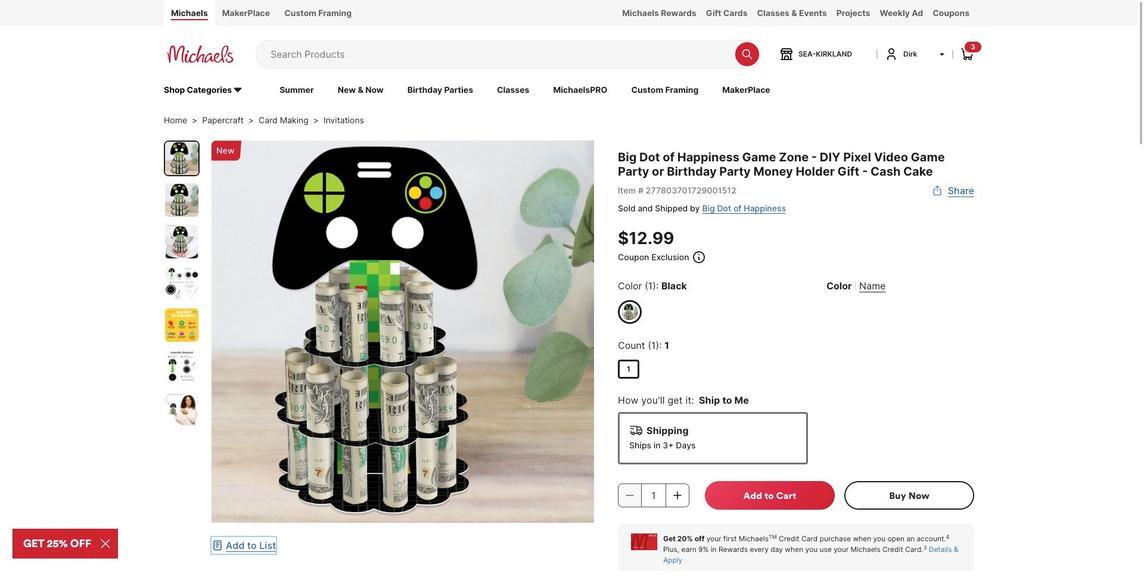 Task type: describe. For each thing, give the bounding box(es) containing it.
Number Stepper text field
[[642, 484, 665, 508]]

button to increment counter for number stepper image
[[672, 490, 684, 502]]

plcc card logo image
[[631, 534, 657, 551]]

black image
[[622, 304, 638, 320]]



Task type: vqa. For each thing, say whether or not it's contained in the screenshot.
Fuschia
no



Task type: locate. For each thing, give the bounding box(es) containing it.
Search Input field
[[271, 40, 729, 68]]

search button image
[[741, 48, 753, 60]]

0 vertical spatial tabler image
[[931, 185, 943, 196]]

0 horizontal spatial tabler image
[[692, 250, 706, 264]]

big dot of happiness game zone - diy pixel video game party or birthday party money holder gift - cash cake image
[[212, 140, 594, 523], [165, 142, 198, 175], [165, 183, 198, 217], [165, 225, 198, 258], [165, 267, 198, 300], [165, 309, 198, 342], [165, 350, 198, 384], [165, 392, 198, 425]]

tabler image
[[931, 185, 943, 196], [692, 250, 706, 264]]

1 vertical spatial tabler image
[[692, 250, 706, 264]]

1 horizontal spatial tabler image
[[931, 185, 943, 196]]



